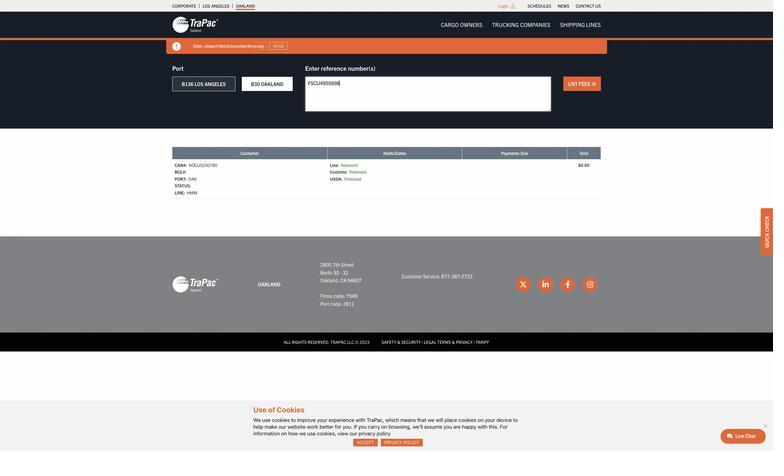 Task type: vqa. For each thing, say whether or not it's contained in the screenshot.
last
no



Task type: describe. For each thing, give the bounding box(es) containing it.
accept link
[[354, 439, 378, 447]]

firms code:  y549 port code:  2811
[[321, 293, 358, 307]]

2 horizontal spatial on
[[478, 417, 484, 423]]

we'll
[[413, 424, 423, 430]]

status:
[[175, 183, 191, 189]]

reserved.
[[308, 339, 330, 345]]

read for trapac.com lfd & demurrage
[[259, 43, 270, 49]]

1 to from the left
[[291, 417, 296, 423]]

schedules
[[528, 3, 552, 9]]

read link for trapac.com lfd & demurrage
[[256, 42, 274, 50]]

2 your from the left
[[485, 417, 496, 423]]

line:
[[330, 162, 339, 168]]

corporate
[[172, 3, 196, 9]]

1 oakland image from the top
[[172, 16, 218, 33]]

2 | from the left
[[474, 339, 475, 345]]

all rights reserved. trapac llc © 2023
[[284, 339, 370, 345]]

1 horizontal spatial &
[[398, 339, 401, 345]]

rights
[[292, 339, 307, 345]]

that
[[418, 417, 427, 423]]

we
[[254, 417, 261, 423]]

policy
[[377, 431, 391, 437]]

$ 0.00
[[579, 162, 590, 168]]

customs:
[[330, 169, 348, 175]]

terms
[[438, 339, 451, 345]]

legal terms & privacy link
[[424, 339, 473, 345]]

import
[[205, 43, 218, 49]]

trucking
[[493, 21, 519, 28]]

trapac.com lfd & demurrage
[[193, 43, 250, 49]]

view
[[338, 431, 349, 437]]

accept
[[357, 440, 374, 445]]

service:
[[424, 273, 441, 280]]

oakland,
[[321, 277, 340, 284]]

2800
[[321, 262, 332, 268]]

tariff
[[476, 339, 490, 345]]

for
[[500, 424, 508, 430]]

device
[[497, 417, 512, 423]]

877-
[[442, 273, 452, 280]]

lfd
[[216, 43, 224, 49]]

2 vertical spatial on
[[281, 431, 287, 437]]

hmm
[[187, 190, 197, 195]]

oak - import not accessible meaning
[[193, 43, 264, 49]]

companies
[[521, 21, 551, 28]]

safety & security | legal terms & privacy | tariff
[[382, 339, 490, 345]]

0 vertical spatial los
[[203, 3, 210, 9]]

you.
[[343, 424, 353, 430]]

policy
[[404, 440, 420, 445]]

trapac.com
[[193, 43, 215, 49]]

2 vertical spatial released
[[345, 176, 362, 182]]

menu bar containing cargo owners
[[436, 19, 606, 31]]

0 horizontal spatial use
[[262, 417, 271, 423]]

read link for oak - import not accessible meaning
[[270, 42, 288, 50]]

lines
[[587, 21, 601, 28]]

port:
[[175, 176, 187, 182]]

how
[[289, 431, 298, 437]]

trapac
[[331, 339, 346, 345]]

1 you from the left
[[359, 424, 367, 430]]

line:
[[175, 190, 185, 195]]

experience
[[329, 417, 355, 423]]

will
[[436, 417, 444, 423]]

oakland image inside footer
[[172, 276, 218, 293]]

list
[[569, 81, 578, 87]]

b30 oakland
[[251, 81, 284, 87]]

due
[[521, 150, 529, 156]]

no image
[[763, 423, 769, 429]]

help
[[254, 424, 264, 430]]

solid image
[[592, 82, 597, 86]]

- inside 2800 7th street berth 30 - 32 oakland, ca 94607
[[340, 270, 342, 276]]

2 to from the left
[[514, 417, 518, 423]]

kocu5200780
[[189, 162, 218, 168]]

oakland inside footer
[[258, 281, 281, 287]]

0 vertical spatial with
[[356, 417, 366, 423]]

light image
[[512, 4, 516, 9]]

shipping lines link
[[556, 19, 606, 31]]

1 horizontal spatial privacy
[[456, 339, 473, 345]]

list fees
[[569, 81, 592, 87]]

footer containing 2800 7th street
[[0, 237, 774, 352]]

make
[[265, 424, 278, 430]]

port inside firms code:  y549 port code:  2811
[[321, 301, 330, 307]]

fees
[[579, 81, 591, 87]]

assume
[[425, 424, 443, 430]]

©
[[355, 339, 359, 345]]

1 vertical spatial released
[[350, 169, 367, 175]]

use
[[254, 406, 267, 415]]

total
[[580, 150, 589, 156]]

quick check
[[765, 216, 771, 248]]

street
[[341, 262, 354, 268]]

1 vertical spatial use
[[308, 431, 316, 437]]

0 vertical spatial angeles
[[211, 3, 230, 9]]

better
[[320, 424, 334, 430]]

number(s)
[[348, 64, 376, 72]]

contact
[[576, 3, 595, 9]]

1 vertical spatial oakland
[[261, 81, 284, 87]]

holds/dates
[[384, 150, 407, 156]]

30
[[334, 270, 339, 276]]

oakland link
[[236, 2, 255, 10]]

1 horizontal spatial on
[[382, 424, 388, 430]]

contact us
[[576, 3, 601, 9]]

0.00
[[581, 162, 590, 168]]

cargo
[[441, 21, 459, 28]]

shipping lines
[[561, 21, 601, 28]]

cookies,
[[317, 431, 337, 437]]

check
[[765, 216, 771, 232]]

cargo owners link
[[436, 19, 488, 31]]



Task type: locate. For each thing, give the bounding box(es) containing it.
you down 'place'
[[444, 424, 452, 430]]

1 cookies from the left
[[272, 417, 290, 423]]

& right "lfd"
[[225, 43, 228, 49]]

our down if
[[350, 431, 358, 437]]

use of cookies we use cookies to improve your experience with trapac, which means that we will place cookies on your device to help make our website work better for you. if you carry on browsing, we'll assume you are happy with this. for information on how we use cookies, view our privacy policy
[[254, 406, 518, 437]]

read link right meaning
[[270, 42, 288, 50]]

trucking companies
[[493, 21, 551, 28]]

cookies up make
[[272, 417, 290, 423]]

Enter reference number(s) text field
[[305, 77, 552, 112]]

trapac,
[[367, 417, 385, 423]]

privacy
[[456, 339, 473, 345], [385, 440, 403, 445]]

2 you from the left
[[444, 424, 452, 430]]

means
[[401, 417, 416, 423]]

we down 'website'
[[300, 431, 306, 437]]

0 horizontal spatial port
[[172, 64, 184, 72]]

happy
[[463, 424, 477, 430]]

0 horizontal spatial cookies
[[272, 417, 290, 423]]

0 horizontal spatial with
[[356, 417, 366, 423]]

menu bar up shipping
[[525, 2, 605, 10]]

1 read from the left
[[259, 43, 270, 49]]

1 vertical spatial privacy
[[385, 440, 403, 445]]

safety
[[382, 339, 397, 345]]

berth
[[321, 270, 333, 276]]

b136
[[182, 81, 194, 87]]

1 horizontal spatial with
[[478, 424, 488, 430]]

menu bar containing schedules
[[525, 2, 605, 10]]

0 horizontal spatial your
[[317, 417, 328, 423]]

|
[[422, 339, 423, 345], [474, 339, 475, 345]]

2 oakland image from the top
[[172, 276, 218, 293]]

privacy policy
[[385, 440, 420, 445]]

angeles left oakland link
[[211, 3, 230, 9]]

7th
[[333, 262, 340, 268]]

quick check link
[[762, 208, 774, 255]]

0 vertical spatial oakland
[[236, 3, 255, 9]]

0 horizontal spatial to
[[291, 417, 296, 423]]

1 vertical spatial code:
[[331, 301, 342, 307]]

$
[[579, 162, 581, 168]]

1 horizontal spatial cookies
[[459, 417, 477, 423]]

we up 'assume'
[[428, 417, 435, 423]]

0 horizontal spatial read
[[259, 43, 270, 49]]

-
[[203, 43, 204, 49], [340, 270, 342, 276]]

0 vertical spatial on
[[478, 417, 484, 423]]

customer service: 877-387-2722
[[402, 273, 473, 280]]

1 horizontal spatial your
[[485, 417, 496, 423]]

0 horizontal spatial -
[[203, 43, 204, 49]]

| left tariff link
[[474, 339, 475, 345]]

0 horizontal spatial |
[[422, 339, 423, 345]]

1 vertical spatial menu bar
[[436, 19, 606, 31]]

released right customs:
[[350, 169, 367, 175]]

0 vertical spatial oak
[[193, 43, 202, 49]]

2 horizontal spatial &
[[452, 339, 455, 345]]

2 cookies from the left
[[459, 417, 477, 423]]

banner
[[0, 12, 774, 54]]

to up 'website'
[[291, 417, 296, 423]]

browsing,
[[389, 424, 412, 430]]

- left import
[[203, 43, 204, 49]]

0 vertical spatial privacy
[[456, 339, 473, 345]]

0 vertical spatial our
[[279, 424, 287, 430]]

1 vertical spatial on
[[382, 424, 388, 430]]

1 vertical spatial oakland image
[[172, 276, 218, 293]]

b136 los angeles
[[182, 81, 226, 87]]

are
[[454, 424, 461, 430]]

- right 30
[[340, 270, 342, 276]]

firms
[[321, 293, 333, 299]]

released down customs:
[[345, 176, 362, 182]]

if
[[354, 424, 357, 430]]

1 vertical spatial with
[[478, 424, 488, 430]]

information
[[254, 431, 280, 437]]

usda:
[[330, 176, 343, 182]]

read for oak - import not accessible meaning
[[274, 43, 284, 49]]

0 horizontal spatial privacy
[[385, 440, 403, 445]]

privacy left tariff link
[[456, 339, 473, 345]]

not
[[219, 43, 226, 49]]

1 horizontal spatial |
[[474, 339, 475, 345]]

& right terms
[[452, 339, 455, 345]]

port down firms
[[321, 301, 330, 307]]

2811
[[344, 301, 355, 307]]

0 horizontal spatial on
[[281, 431, 287, 437]]

which
[[386, 417, 400, 423]]

1 horizontal spatial read
[[274, 43, 284, 49]]

1 vertical spatial los
[[195, 81, 204, 87]]

solid image
[[172, 42, 181, 51]]

customer
[[402, 273, 423, 280]]

los
[[203, 3, 210, 9], [195, 81, 204, 87]]

you
[[359, 424, 367, 430], [444, 424, 452, 430]]

use up make
[[262, 417, 271, 423]]

read
[[259, 43, 270, 49], [274, 43, 284, 49]]

banner containing cargo owners
[[0, 12, 774, 54]]

on
[[478, 417, 484, 423], [382, 424, 388, 430], [281, 431, 287, 437]]

0 vertical spatial -
[[203, 43, 204, 49]]

payments
[[502, 150, 520, 156]]

login link
[[499, 3, 509, 9]]

1 vertical spatial oak
[[189, 176, 197, 182]]

1 horizontal spatial to
[[514, 417, 518, 423]]

llc
[[347, 339, 354, 345]]

& right safety
[[398, 339, 401, 345]]

code: down firms
[[331, 301, 342, 307]]

enter
[[305, 64, 320, 72]]

read right the demurrage
[[259, 43, 270, 49]]

privacy down policy
[[385, 440, 403, 445]]

we
[[428, 417, 435, 423], [300, 431, 306, 437]]

los right corporate
[[203, 3, 210, 9]]

with left this.
[[478, 424, 488, 430]]

1 horizontal spatial we
[[428, 417, 435, 423]]

code: up 2811
[[334, 293, 346, 299]]

cookies up happy
[[459, 417, 477, 423]]

your up better
[[317, 417, 328, 423]]

privacy policy link
[[381, 439, 423, 447]]

angeles right "b136"
[[205, 81, 226, 87]]

0 horizontal spatial we
[[300, 431, 306, 437]]

oak up 'status:'
[[189, 176, 197, 182]]

y549
[[347, 293, 358, 299]]

0 vertical spatial code:
[[334, 293, 346, 299]]

port up "b136"
[[172, 64, 184, 72]]

payments due
[[502, 150, 529, 156]]

footer
[[0, 237, 774, 352]]

for
[[335, 424, 342, 430]]

0 vertical spatial oakland image
[[172, 16, 218, 33]]

you right if
[[359, 424, 367, 430]]

on left how on the bottom
[[281, 431, 287, 437]]

1 read link from the left
[[256, 42, 274, 50]]

ca
[[341, 277, 347, 284]]

oak inside can#: kocu5200780 bol#: port: oak status: line: hmm
[[189, 176, 197, 182]]

1 | from the left
[[422, 339, 423, 345]]

1 horizontal spatial you
[[444, 424, 452, 430]]

quick
[[765, 233, 771, 248]]

with up if
[[356, 417, 366, 423]]

1 horizontal spatial use
[[308, 431, 316, 437]]

0 vertical spatial use
[[262, 417, 271, 423]]

news
[[558, 3, 570, 9]]

enter reference number(s)
[[305, 64, 376, 72]]

| left legal
[[422, 339, 423, 345]]

1 vertical spatial we
[[300, 431, 306, 437]]

work
[[307, 424, 319, 430]]

2 read from the left
[[274, 43, 284, 49]]

login
[[499, 3, 509, 9]]

0 vertical spatial we
[[428, 417, 435, 423]]

our right make
[[279, 424, 287, 430]]

news link
[[558, 2, 570, 10]]

menu bar down light image
[[436, 19, 606, 31]]

legal
[[424, 339, 437, 345]]

0 vertical spatial released
[[341, 162, 358, 168]]

your up this.
[[485, 417, 496, 423]]

safety & security link
[[382, 339, 421, 345]]

to right the device
[[514, 417, 518, 423]]

with
[[356, 417, 366, 423], [478, 424, 488, 430]]

los angeles
[[203, 3, 230, 9]]

los angeles link
[[203, 2, 230, 10]]

carry
[[368, 424, 380, 430]]

oakland image
[[172, 16, 218, 33], [172, 276, 218, 293]]

0 vertical spatial menu bar
[[525, 2, 605, 10]]

2 vertical spatial oakland
[[258, 281, 281, 287]]

cookies
[[277, 406, 305, 415]]

read link right the demurrage
[[256, 42, 274, 50]]

oak left import
[[193, 43, 202, 49]]

387-
[[452, 273, 462, 280]]

us
[[596, 3, 601, 9]]

0 horizontal spatial &
[[225, 43, 228, 49]]

on left the device
[[478, 417, 484, 423]]

los right "b136"
[[195, 81, 204, 87]]

0 horizontal spatial you
[[359, 424, 367, 430]]

angeles
[[211, 3, 230, 9], [205, 81, 226, 87]]

1 vertical spatial our
[[350, 431, 358, 437]]

use down work
[[308, 431, 316, 437]]

2 read link from the left
[[270, 42, 288, 50]]

menu bar
[[525, 2, 605, 10], [436, 19, 606, 31]]

2722
[[462, 273, 473, 280]]

2023
[[360, 339, 370, 345]]

can#: kocu5200780 bol#: port: oak status: line: hmm
[[175, 162, 218, 195]]

1 your from the left
[[317, 417, 328, 423]]

privacy
[[359, 431, 376, 437]]

1 horizontal spatial -
[[340, 270, 342, 276]]

cargo owners
[[441, 21, 483, 28]]

1 vertical spatial angeles
[[205, 81, 226, 87]]

1 vertical spatial port
[[321, 301, 330, 307]]

1 horizontal spatial port
[[321, 301, 330, 307]]

container
[[241, 150, 259, 156]]

1 vertical spatial -
[[340, 270, 342, 276]]

demurrage
[[229, 43, 250, 49]]

0 vertical spatial port
[[172, 64, 184, 72]]

0 horizontal spatial our
[[279, 424, 287, 430]]

meaning
[[248, 43, 264, 49]]

94607
[[348, 277, 362, 284]]

released up customs:
[[341, 162, 358, 168]]

read right meaning
[[274, 43, 284, 49]]

on up policy
[[382, 424, 388, 430]]

1 horizontal spatial our
[[350, 431, 358, 437]]



